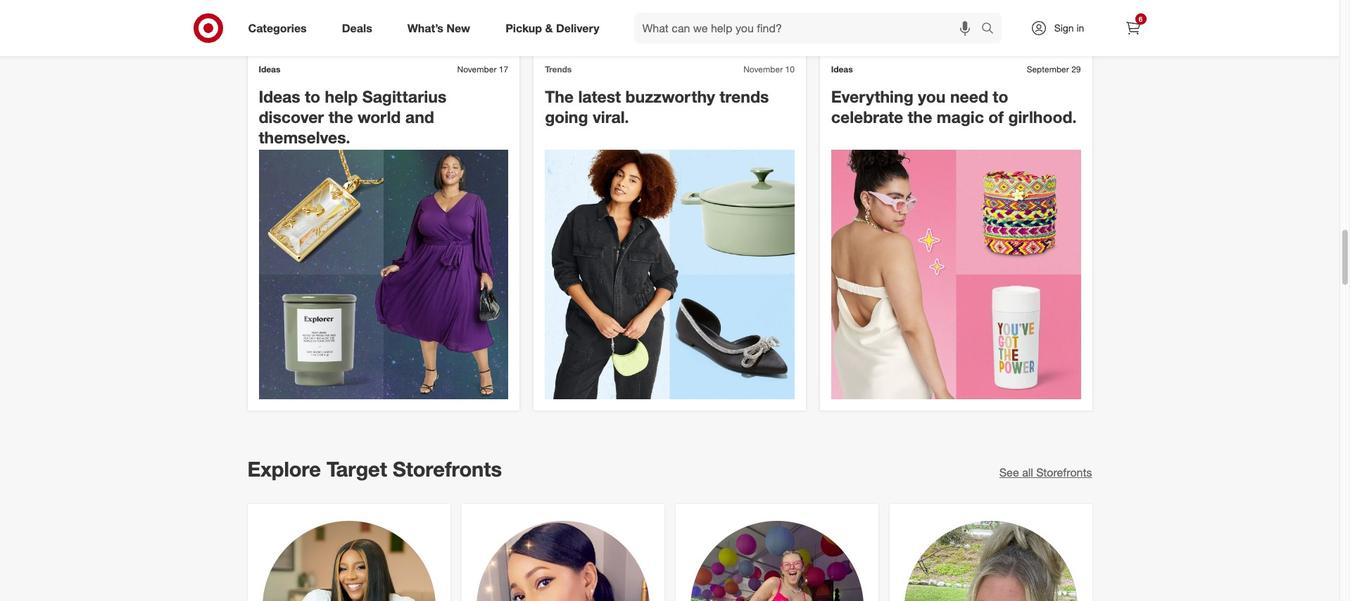 Task type: describe. For each thing, give the bounding box(es) containing it.
celebrate
[[831, 107, 903, 127]]

17
[[499, 64, 508, 75]]

29
[[1072, 64, 1081, 75]]

trends
[[545, 64, 572, 75]]

sign in link
[[1018, 13, 1106, 44]]

to inside ideas to help sagittarius discover the world and themselves.
[[305, 87, 320, 106]]

september
[[1027, 64, 1069, 75]]

ideas to help sagittarius discover the world and themselves. image
[[259, 150, 508, 400]]

search button
[[975, 13, 1009, 46]]

sign
[[1054, 22, 1074, 34]]

6 link
[[1118, 13, 1149, 44]]

latest
[[578, 87, 621, 106]]

sagittarius
[[362, 87, 447, 106]]

search
[[975, 22, 1009, 36]]

november 10
[[744, 64, 795, 75]]

to inside the "everything you need to celebrate the magic of girlhood."
[[993, 87, 1008, 106]]

the for to
[[329, 107, 353, 127]]

deals link
[[330, 13, 390, 44]]

what's new link
[[395, 13, 488, 44]]

trends
[[720, 87, 769, 106]]

target
[[327, 457, 387, 482]]

in
[[1077, 22, 1084, 34]]

need
[[950, 87, 988, 106]]

the latest buzzworthy trends going viral. image
[[545, 150, 795, 400]]

going
[[545, 107, 588, 127]]

viral.
[[593, 107, 629, 127]]

10
[[785, 64, 795, 75]]

see all storefronts
[[999, 466, 1092, 480]]

pickup & delivery link
[[494, 13, 617, 44]]

the
[[545, 87, 574, 106]]

you
[[918, 87, 946, 106]]

all
[[1022, 466, 1033, 480]]

see
[[999, 466, 1019, 480]]

buzzworthy
[[625, 87, 715, 106]]

new
[[447, 21, 470, 35]]

categories
[[248, 21, 307, 35]]

november for the latest buzzworthy trends going viral.
[[744, 64, 783, 75]]

discover
[[259, 107, 324, 127]]

and
[[405, 107, 434, 127]]

everything
[[831, 87, 914, 106]]

pickup
[[506, 21, 542, 35]]

pickup & delivery
[[506, 21, 599, 35]]



Task type: vqa. For each thing, say whether or not it's contained in the screenshot.
Pay
no



Task type: locate. For each thing, give the bounding box(es) containing it.
world
[[358, 107, 401, 127]]

what's
[[407, 21, 443, 35]]

everything you need to celebrate the magic of girlhood. image
[[831, 150, 1081, 400]]

1 the from the left
[[329, 107, 353, 127]]

the latest buzzworthy trends going viral.
[[545, 87, 769, 127]]

0 horizontal spatial the
[[329, 107, 353, 127]]

the
[[329, 107, 353, 127], [908, 107, 932, 127]]

What can we help you find? suggestions appear below search field
[[634, 13, 985, 44]]

1 horizontal spatial the
[[908, 107, 932, 127]]

themselves.
[[259, 127, 350, 147]]

november left 10
[[744, 64, 783, 75]]

to up of on the top right of the page
[[993, 87, 1008, 106]]

ideas for ideas to help sagittarius discover the world and themselves.
[[259, 64, 280, 75]]

explore
[[247, 457, 321, 482]]

&
[[545, 21, 553, 35]]

6
[[1139, 15, 1143, 23]]

explore target storefronts
[[247, 457, 502, 482]]

ideas
[[259, 64, 280, 75], [831, 64, 853, 75], [259, 87, 300, 106]]

1 horizontal spatial november
[[744, 64, 783, 75]]

ideas up "everything"
[[831, 64, 853, 75]]

of
[[989, 107, 1004, 127]]

storefronts
[[393, 457, 502, 482], [1036, 466, 1092, 480]]

storefronts for see all storefronts
[[1036, 466, 1092, 480]]

november
[[457, 64, 497, 75], [744, 64, 783, 75]]

september 29
[[1027, 64, 1081, 75]]

the inside ideas to help sagittarius discover the world and themselves.
[[329, 107, 353, 127]]

ideas inside ideas to help sagittarius discover the world and themselves.
[[259, 87, 300, 106]]

1 to from the left
[[305, 87, 320, 106]]

sign in
[[1054, 22, 1084, 34]]

the down help
[[329, 107, 353, 127]]

ideas to help sagittarius discover the world and themselves.
[[259, 87, 447, 147]]

what's new
[[407, 21, 470, 35]]

help
[[325, 87, 358, 106]]

0 horizontal spatial storefronts
[[393, 457, 502, 482]]

2 november from the left
[[744, 64, 783, 75]]

1 november from the left
[[457, 64, 497, 75]]

see all storefronts link
[[999, 465, 1092, 482]]

the inside the "everything you need to celebrate the magic of girlhood."
[[908, 107, 932, 127]]

november 17
[[457, 64, 508, 75]]

deals
[[342, 21, 372, 35]]

november for ideas to help sagittarius discover the world and themselves.
[[457, 64, 497, 75]]

ideas up discover
[[259, 87, 300, 106]]

to left help
[[305, 87, 320, 106]]

magic
[[937, 107, 984, 127]]

ideas down the categories
[[259, 64, 280, 75]]

girlhood.
[[1008, 107, 1077, 127]]

storefronts for explore target storefronts
[[393, 457, 502, 482]]

0 horizontal spatial to
[[305, 87, 320, 106]]

to
[[305, 87, 320, 106], [993, 87, 1008, 106]]

delivery
[[556, 21, 599, 35]]

ideas for everything you need to celebrate the magic of girlhood.
[[831, 64, 853, 75]]

1 horizontal spatial to
[[993, 87, 1008, 106]]

0 horizontal spatial november
[[457, 64, 497, 75]]

categories link
[[236, 13, 324, 44]]

the for you
[[908, 107, 932, 127]]

1 horizontal spatial storefronts
[[1036, 466, 1092, 480]]

november left 17
[[457, 64, 497, 75]]

the down you
[[908, 107, 932, 127]]

2 the from the left
[[908, 107, 932, 127]]

everything you need to celebrate the magic of girlhood.
[[831, 87, 1077, 127]]

2 to from the left
[[993, 87, 1008, 106]]



